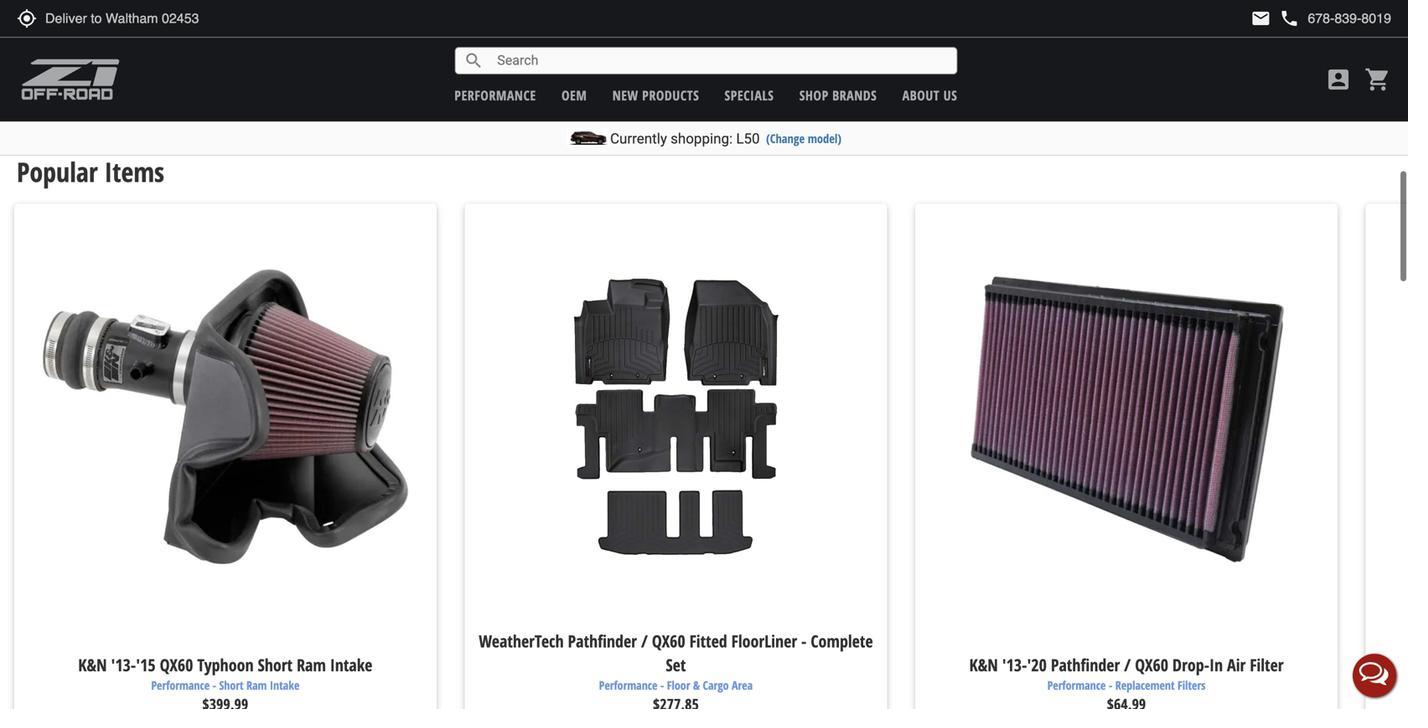 Task type: describe. For each thing, give the bounding box(es) containing it.
specials
[[725, 86, 774, 104]]

brands
[[832, 86, 877, 104]]

phone link
[[1279, 8, 1391, 28]]

l50
[[736, 130, 760, 147]]

0 horizontal spatial intake
[[270, 678, 299, 694]]

/ inside weathertech pathfinder / qx60 fitted floorliner - complete set performance - floor & cargo area
[[641, 630, 648, 653]]

0 vertical spatial ram
[[297, 654, 326, 677]]

performance - short ram intake link
[[26, 678, 425, 695]]

mail phone
[[1251, 8, 1300, 28]]

- left floor
[[660, 678, 664, 694]]

shopping:
[[671, 130, 733, 147]]

complete
[[811, 630, 873, 653]]

pathfinder inside k&n '13-'20 pathfinder / qx60 drop-in air filter performance - replacement filters
[[1051, 654, 1120, 677]]

1 horizontal spatial short
[[258, 654, 293, 677]]

/ inside k&n '13-'20 pathfinder / qx60 drop-in air filter performance - replacement filters
[[1124, 654, 1131, 677]]

shop
[[799, 86, 829, 104]]

qx60 for set
[[652, 630, 685, 653]]

mail link
[[1251, 8, 1271, 28]]

account_box
[[1325, 66, 1352, 93]]

shop brands
[[799, 86, 877, 104]]

about us
[[902, 86, 957, 104]]

oem
[[562, 86, 587, 104]]

k&n for k&n '13-'20 pathfinder / qx60 drop-in air filter
[[969, 654, 998, 677]]

about
[[902, 86, 940, 104]]

area
[[732, 678, 753, 694]]

Search search field
[[484, 48, 957, 74]]

currently shopping: l50 (change model)
[[610, 130, 842, 147]]

1 vertical spatial ram
[[246, 678, 267, 694]]

- inside k&n '13-'20 pathfinder / qx60 drop-in air filter performance - replacement filters
[[1109, 678, 1113, 694]]

floorliner
[[731, 630, 797, 653]]

my_location
[[17, 8, 37, 28]]

'15
[[136, 654, 156, 677]]

filter
[[1250, 654, 1284, 677]]

- left complete at the bottom right of the page
[[801, 630, 807, 653]]

model)
[[808, 130, 842, 147]]

drop-
[[1173, 654, 1210, 677]]

- inside the k&n '13-'15 qx60 typhoon short ram intake performance - short ram intake
[[213, 678, 216, 694]]

weathertech
[[479, 630, 564, 653]]

k&n '13-'15 qx60 typhoon short ram intake performance - short ram intake
[[78, 654, 372, 694]]

replacement
[[1115, 678, 1175, 694]]

performance
[[455, 86, 536, 104]]

&
[[693, 678, 700, 694]]



Task type: vqa. For each thing, say whether or not it's contained in the screenshot.
the right you
no



Task type: locate. For each thing, give the bounding box(es) containing it.
k&n
[[78, 654, 107, 677], [969, 654, 998, 677]]

0 vertical spatial intake
[[330, 654, 372, 677]]

short down typhoon
[[219, 678, 244, 694]]

1 vertical spatial /
[[1124, 654, 1131, 677]]

0 vertical spatial /
[[641, 630, 648, 653]]

search
[[464, 51, 484, 71]]

qx60 inside weathertech pathfinder / qx60 fitted floorliner - complete set performance - floor & cargo area
[[652, 630, 685, 653]]

z1 motorsports logo image
[[21, 59, 120, 101]]

specials link
[[725, 86, 774, 104]]

0 horizontal spatial ram
[[246, 678, 267, 694]]

k&n inside the k&n '13-'15 qx60 typhoon short ram intake performance - short ram intake
[[78, 654, 107, 677]]

1 horizontal spatial qx60
[[652, 630, 685, 653]]

'13- inside k&n '13-'20 pathfinder / qx60 drop-in air filter performance - replacement filters
[[1002, 654, 1027, 677]]

1 horizontal spatial /
[[1124, 654, 1131, 677]]

k&n left '15 on the bottom left of the page
[[78, 654, 107, 677]]

0 vertical spatial short
[[258, 654, 293, 677]]

pathfinder up performance - replacement filters link
[[1051, 654, 1120, 677]]

qx60 inside the k&n '13-'15 qx60 typhoon short ram intake performance - short ram intake
[[160, 654, 193, 677]]

new products
[[612, 86, 699, 104]]

filters
[[1178, 678, 1206, 694]]

1 horizontal spatial k&n
[[969, 654, 998, 677]]

short right typhoon
[[258, 654, 293, 677]]

in
[[1210, 654, 1223, 677]]

items
[[104, 154, 164, 190]]

oem link
[[562, 86, 587, 104]]

2 performance from the left
[[599, 678, 658, 694]]

qx60 for performance
[[160, 654, 193, 677]]

1 k&n from the left
[[78, 654, 107, 677]]

0 horizontal spatial qx60
[[160, 654, 193, 677]]

'20
[[1027, 654, 1047, 677]]

2 horizontal spatial performance
[[1047, 678, 1106, 694]]

mail
[[1251, 8, 1271, 28]]

1 vertical spatial pathfinder
[[1051, 654, 1120, 677]]

(change
[[766, 130, 805, 147]]

set
[[666, 654, 686, 677]]

performance inside weathertech pathfinder / qx60 fitted floorliner - complete set performance - floor & cargo area
[[599, 678, 658, 694]]

new products link
[[612, 86, 699, 104]]

performance
[[151, 678, 210, 694], [599, 678, 658, 694], [1047, 678, 1106, 694]]

-
[[801, 630, 807, 653], [213, 678, 216, 694], [660, 678, 664, 694], [1109, 678, 1113, 694]]

'13- for '15
[[111, 654, 136, 677]]

pathfinder
[[568, 630, 637, 653], [1051, 654, 1120, 677]]

0 horizontal spatial /
[[641, 630, 648, 653]]

1 vertical spatial short
[[219, 678, 244, 694]]

1 horizontal spatial pathfinder
[[1051, 654, 1120, 677]]

performance down '15 on the bottom left of the page
[[151, 678, 210, 694]]

cargo
[[703, 678, 729, 694]]

performance inside k&n '13-'20 pathfinder / qx60 drop-in air filter performance - replacement filters
[[1047, 678, 1106, 694]]

0 horizontal spatial performance
[[151, 678, 210, 694]]

2 horizontal spatial qx60
[[1135, 654, 1168, 677]]

account_box link
[[1321, 66, 1356, 93]]

1 horizontal spatial intake
[[330, 654, 372, 677]]

qx60 up replacement
[[1135, 654, 1168, 677]]

pathfinder inside weathertech pathfinder / qx60 fitted floorliner - complete set performance - floor & cargo area
[[568, 630, 637, 653]]

0 horizontal spatial '13-
[[111, 654, 136, 677]]

1 horizontal spatial ram
[[297, 654, 326, 677]]

1 horizontal spatial '13-
[[1002, 654, 1027, 677]]

performance left replacement
[[1047, 678, 1106, 694]]

k&n '13-'20 pathfinder / qx60 drop-in air filter performance - replacement filters
[[969, 654, 1284, 694]]

weathertech pathfinder / qx60 fitted floorliner - complete set performance - floor & cargo area
[[479, 630, 873, 694]]

qx60 right '15 on the bottom left of the page
[[160, 654, 193, 677]]

0 horizontal spatial short
[[219, 678, 244, 694]]

performance left floor
[[599, 678, 658, 694]]

products
[[642, 86, 699, 104]]

performance - replacement filters link
[[927, 678, 1326, 695]]

fitted
[[690, 630, 727, 653]]

0 vertical spatial pathfinder
[[568, 630, 637, 653]]

pathfinder right the weathertech
[[568, 630, 637, 653]]

2 k&n from the left
[[969, 654, 998, 677]]

air
[[1227, 654, 1246, 677]]

/ up performance - floor & cargo area link
[[641, 630, 648, 653]]

us
[[944, 86, 957, 104]]

popular items
[[17, 154, 164, 190]]

'13- inside the k&n '13-'15 qx60 typhoon short ram intake performance - short ram intake
[[111, 654, 136, 677]]

intake
[[330, 654, 372, 677], [270, 678, 299, 694]]

1 performance from the left
[[151, 678, 210, 694]]

0 horizontal spatial k&n
[[78, 654, 107, 677]]

(change model) link
[[766, 130, 842, 147]]

'13-
[[111, 654, 136, 677], [1002, 654, 1027, 677]]

1 horizontal spatial performance
[[599, 678, 658, 694]]

short
[[258, 654, 293, 677], [219, 678, 244, 694]]

/
[[641, 630, 648, 653], [1124, 654, 1131, 677]]

0 horizontal spatial pathfinder
[[568, 630, 637, 653]]

'13- for '20
[[1002, 654, 1027, 677]]

performance inside the k&n '13-'15 qx60 typhoon short ram intake performance - short ram intake
[[151, 678, 210, 694]]

typhoon
[[197, 654, 254, 677]]

shopping_cart link
[[1360, 66, 1391, 93]]

phone
[[1279, 8, 1300, 28]]

/ up performance - replacement filters link
[[1124, 654, 1131, 677]]

qx60 inside k&n '13-'20 pathfinder / qx60 drop-in air filter performance - replacement filters
[[1135, 654, 1168, 677]]

performance - floor & cargo area link
[[476, 678, 875, 695]]

shop brands link
[[799, 86, 877, 104]]

popular
[[17, 154, 98, 190]]

qx60
[[652, 630, 685, 653], [160, 654, 193, 677], [1135, 654, 1168, 677]]

k&n inside k&n '13-'20 pathfinder / qx60 drop-in air filter performance - replacement filters
[[969, 654, 998, 677]]

- left replacement
[[1109, 678, 1113, 694]]

- down typhoon
[[213, 678, 216, 694]]

2 '13- from the left
[[1002, 654, 1027, 677]]

win this truck shop now to get automatically entered image
[[0, 0, 1408, 116]]

3 performance from the left
[[1047, 678, 1106, 694]]

1 '13- from the left
[[111, 654, 136, 677]]

ram
[[297, 654, 326, 677], [246, 678, 267, 694]]

new
[[612, 86, 638, 104]]

1 vertical spatial intake
[[270, 678, 299, 694]]

k&n left '20
[[969, 654, 998, 677]]

k&n for k&n '13-'15 qx60 typhoon short ram intake
[[78, 654, 107, 677]]

currently
[[610, 130, 667, 147]]

floor
[[667, 678, 690, 694]]

qx60 up set
[[652, 630, 685, 653]]

performance link
[[455, 86, 536, 104]]

shopping_cart
[[1365, 66, 1391, 93]]

about us link
[[902, 86, 957, 104]]



